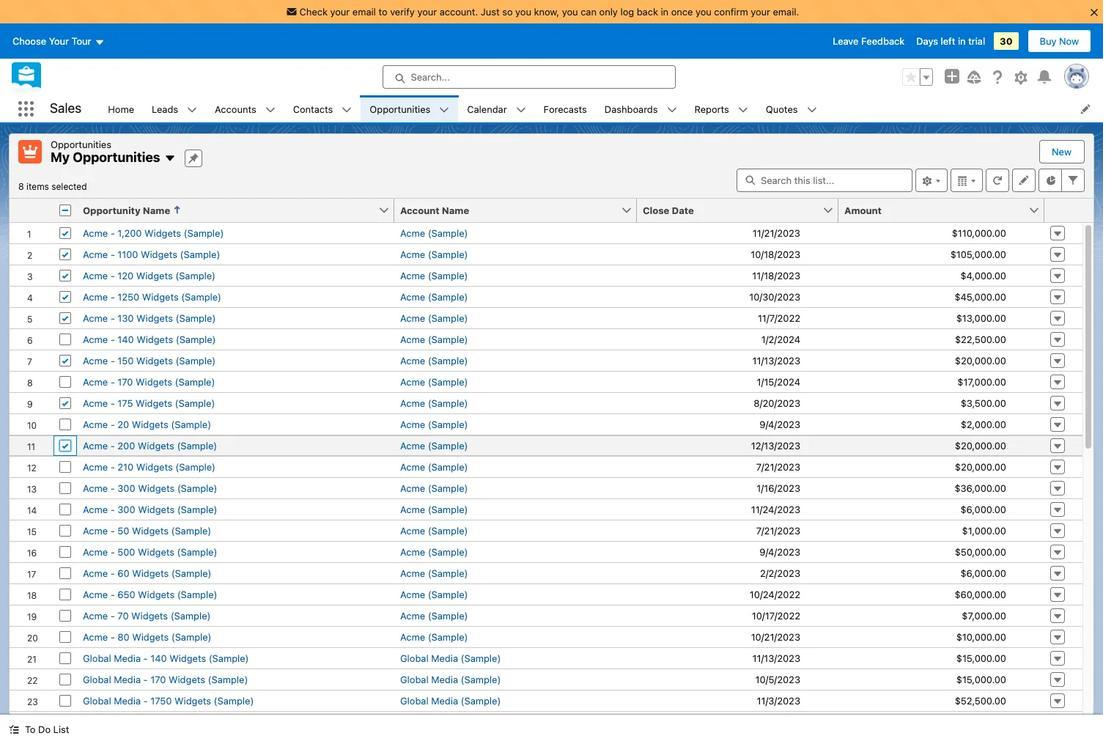 Task type: vqa. For each thing, say whether or not it's contained in the screenshot.
the * on the right top
no



Task type: locate. For each thing, give the bounding box(es) containing it.
- left 150
[[110, 355, 115, 366]]

text default image left reports
[[667, 105, 677, 115]]

1 $15,000.00 from the top
[[957, 652, 1007, 664]]

accounts list item
[[206, 95, 284, 122]]

acme (sample) link
[[400, 227, 468, 239], [400, 248, 468, 260], [400, 270, 468, 281], [400, 291, 468, 303], [400, 312, 468, 324], [400, 333, 468, 345], [400, 355, 468, 366], [400, 376, 468, 388], [400, 397, 468, 409], [400, 418, 468, 430], [400, 440, 468, 451], [400, 461, 468, 473], [400, 482, 468, 494], [400, 503, 468, 515], [400, 525, 468, 536], [400, 546, 468, 558], [400, 567, 468, 579], [400, 589, 468, 600], [400, 610, 468, 622], [400, 631, 468, 643]]

widgets down acme - 200 widgets (sample) link
[[136, 461, 173, 473]]

- up acme - 150 widgets (sample) link
[[110, 333, 115, 345]]

9 acme (sample) from the top
[[400, 397, 468, 409]]

2 7/21/2023 from the top
[[757, 525, 801, 536]]

acme for acme - 50 widgets (sample) link
[[83, 525, 108, 536]]

$15,000.00 for 10/5/2023
[[957, 674, 1007, 685]]

leave feedback
[[833, 35, 905, 47]]

0 vertical spatial $20,000.00
[[956, 355, 1007, 366]]

- for acme - 1100 widgets (sample) link
[[110, 248, 115, 260]]

text default image down search... button
[[516, 105, 526, 115]]

20 acme (sample) from the top
[[400, 631, 468, 643]]

to
[[379, 6, 388, 18]]

acme for acme - 130 widgets (sample) link
[[83, 312, 108, 324]]

- left 20
[[110, 418, 115, 430]]

text default image inside contacts list item
[[342, 105, 352, 115]]

acme - 150 widgets (sample) link
[[83, 355, 216, 366]]

global media (sample) for global media - 140 widgets (sample)
[[400, 652, 501, 664]]

2 $6,000.00 from the top
[[961, 567, 1007, 579]]

1 horizontal spatial you
[[562, 6, 578, 18]]

text default image right contacts
[[342, 105, 352, 115]]

175
[[118, 397, 133, 409]]

widgets for acme - 60 widgets (sample) link on the bottom left of the page
[[132, 567, 169, 579]]

acme - 1250 widgets (sample)
[[83, 291, 221, 303]]

1 global media (sample) from the top
[[400, 652, 501, 664]]

leave
[[833, 35, 859, 47]]

None search field
[[737, 168, 913, 192]]

global media (sample) link
[[400, 652, 501, 664], [400, 674, 501, 685], [400, 695, 501, 707]]

text default image
[[265, 105, 276, 115], [440, 105, 450, 115], [667, 105, 677, 115], [738, 105, 749, 115]]

action image
[[1045, 198, 1083, 222]]

widgets up acme - 130 widgets (sample) link
[[142, 291, 179, 303]]

2 300 from the top
[[118, 503, 135, 515]]

10 acme (sample) link from the top
[[400, 418, 468, 430]]

9/4/2023 up 2/2/2023 at the right bottom
[[760, 546, 801, 558]]

your right the verify
[[418, 6, 437, 18]]

2 you from the left
[[562, 6, 578, 18]]

1 vertical spatial in
[[959, 35, 966, 47]]

300 for 11/24/2023
[[118, 503, 135, 515]]

acme - 300 widgets (sample) link down acme - 210 widgets (sample) "link"
[[83, 482, 217, 494]]

$17,000.00
[[958, 376, 1007, 388]]

acme (sample) link for acme - 60 widgets (sample) link on the bottom left of the page
[[400, 567, 468, 579]]

to do list
[[25, 724, 69, 736]]

0 vertical spatial 140
[[118, 333, 134, 345]]

global media (sample) for global media - 170 widgets (sample)
[[400, 674, 501, 685]]

2 name from the left
[[442, 204, 470, 216]]

group
[[903, 68, 934, 86]]

acme for acme (sample) link related to acme - 70 widgets (sample) link
[[400, 610, 425, 622]]

16 acme (sample) from the top
[[400, 546, 468, 558]]

acme for acme - 1100 widgets (sample) link acme (sample) link
[[400, 248, 425, 260]]

$20,000.00 down "$2,000.00"
[[956, 440, 1007, 451]]

acme (sample) link for acme - 200 widgets (sample) link
[[400, 440, 468, 451]]

500
[[118, 546, 135, 558]]

widgets down acme - 170 widgets (sample) link
[[136, 397, 172, 409]]

- for acme - 130 widgets (sample) link
[[110, 312, 115, 324]]

text default image down 'search...'
[[440, 105, 450, 115]]

left
[[941, 35, 956, 47]]

account name button
[[395, 198, 621, 222]]

list containing home
[[99, 95, 1104, 122]]

$6,000.00 down $50,000.00
[[961, 567, 1007, 579]]

1 horizontal spatial name
[[442, 204, 470, 216]]

20
[[118, 418, 129, 430]]

acme for acme - 120 widgets (sample) link's acme (sample) link
[[400, 270, 425, 281]]

2 $20,000.00 from the top
[[956, 440, 1007, 451]]

widgets up acme - 1100 widgets (sample) link
[[145, 227, 181, 239]]

you right the so
[[516, 6, 532, 18]]

14 acme (sample) link from the top
[[400, 503, 468, 515]]

- left 50
[[110, 525, 115, 536]]

1 vertical spatial global media (sample) link
[[400, 674, 501, 685]]

widgets down acme - 150 widgets (sample) link
[[136, 376, 172, 388]]

global media (sample) link for global media - 140 widgets (sample)
[[400, 652, 501, 664]]

140 down 130
[[118, 333, 134, 345]]

1 vertical spatial $15,000.00
[[957, 674, 1007, 685]]

140 up the global media - 170 widgets (sample) link at the left of the page
[[151, 652, 167, 664]]

acme (sample) for acme - 50 widgets (sample) link
[[400, 525, 468, 536]]

1 acme (sample) link from the top
[[400, 227, 468, 239]]

acme (sample) link for acme - 300 widgets (sample) 'link' corresponding to 1/16/2023
[[400, 482, 468, 494]]

1750
[[151, 695, 172, 707]]

1 7/21/2023 from the top
[[757, 461, 801, 473]]

acme - 1,200 widgets (sample)
[[83, 227, 224, 239]]

7 acme (sample) from the top
[[400, 355, 468, 366]]

to
[[25, 724, 36, 736]]

widgets right 1750
[[175, 695, 211, 707]]

130
[[118, 312, 134, 324]]

0 vertical spatial 7/21/2023
[[757, 461, 801, 473]]

widgets down acme - 70 widgets (sample) link
[[132, 631, 169, 643]]

so
[[503, 6, 513, 18]]

300
[[118, 482, 135, 494], [118, 503, 135, 515]]

acme - 50 widgets (sample)
[[83, 525, 211, 536]]

widgets up acme - 650 widgets (sample) link
[[132, 567, 169, 579]]

19 acme (sample) link from the top
[[400, 610, 468, 622]]

text default image down leads list item
[[165, 153, 176, 164]]

widgets for acme - 210 widgets (sample) "link"
[[136, 461, 173, 473]]

global media (sample) for global media - 1750 widgets (sample)
[[400, 695, 501, 707]]

1 acme (sample) from the top
[[400, 227, 468, 239]]

1,200
[[118, 227, 142, 239]]

text default image left to
[[9, 725, 19, 735]]

- for acme - 1250 widgets (sample) link
[[110, 291, 115, 303]]

1 vertical spatial acme - 300 widgets (sample) link
[[83, 503, 217, 515]]

widgets for acme - 50 widgets (sample) link
[[132, 525, 169, 536]]

you left 'can'
[[562, 6, 578, 18]]

global media - 170 widgets (sample)
[[83, 674, 248, 685]]

your left 'email'
[[330, 6, 350, 18]]

11/24/2023
[[752, 503, 801, 515]]

widgets for acme - 300 widgets (sample) 'link' corresponding to 1/16/2023
[[138, 482, 175, 494]]

acme - 80 widgets (sample) link
[[83, 631, 212, 643]]

2 vertical spatial global media (sample) link
[[400, 695, 501, 707]]

0 horizontal spatial 170
[[118, 376, 133, 388]]

acme (sample) for acme - 80 widgets (sample) link
[[400, 631, 468, 643]]

my opportunities grid
[[10, 198, 1083, 744]]

13 acme (sample) from the top
[[400, 482, 468, 494]]

- for acme - 650 widgets (sample) link
[[110, 589, 115, 600]]

you right once
[[696, 6, 712, 18]]

list
[[99, 95, 1104, 122]]

cell
[[54, 198, 77, 223], [10, 711, 54, 732], [54, 711, 77, 732], [395, 711, 637, 732], [637, 711, 839, 732], [839, 711, 1045, 732], [1045, 711, 1083, 732]]

1 horizontal spatial your
[[418, 6, 437, 18]]

1 vertical spatial global media (sample)
[[400, 674, 501, 685]]

1 vertical spatial 9/4/2023
[[760, 546, 801, 558]]

12 acme (sample) from the top
[[400, 461, 468, 473]]

list
[[53, 724, 69, 736]]

acme for acme - 20 widgets (sample) link acme (sample) link
[[400, 418, 425, 430]]

selected
[[51, 181, 87, 192]]

120
[[118, 270, 134, 281]]

11/13/2023 up "1/15/2024"
[[753, 355, 801, 366]]

15 acme (sample) link from the top
[[400, 525, 468, 536]]

widgets down acme - 1,200 widgets (sample) link
[[141, 248, 177, 260]]

- left "1100"
[[110, 248, 115, 260]]

0 vertical spatial acme - 300 widgets (sample) link
[[83, 482, 217, 494]]

8 acme (sample) from the top
[[400, 376, 468, 388]]

acme for acme - 300 widgets (sample) 'link' corresponding to 1/16/2023
[[83, 482, 108, 494]]

3 text default image from the left
[[667, 105, 677, 115]]

widgets for acme - 1100 widgets (sample) link
[[141, 248, 177, 260]]

10 acme (sample) from the top
[[400, 418, 468, 430]]

acme (sample) link for acme - 80 widgets (sample) link
[[400, 631, 468, 643]]

choose your tour
[[12, 35, 91, 47]]

acme - 130 widgets (sample) link
[[83, 312, 216, 324]]

buy
[[1040, 35, 1057, 47]]

11/18/2023
[[753, 270, 801, 281]]

acme (sample) for acme - 20 widgets (sample) link
[[400, 418, 468, 430]]

widgets up acme - 500 widgets (sample)
[[132, 525, 169, 536]]

acme - 300 widgets (sample) link for 11/24/2023
[[83, 503, 217, 515]]

text default image inside quotes list item
[[807, 105, 817, 115]]

acme for acme - 200 widgets (sample) link
[[83, 440, 108, 451]]

$6,000.00 up $1,000.00
[[961, 503, 1007, 515]]

you
[[516, 6, 532, 18], [562, 6, 578, 18], [696, 6, 712, 18]]

0 vertical spatial 9/4/2023
[[760, 418, 801, 430]]

0 horizontal spatial you
[[516, 6, 532, 18]]

acme - 170 widgets (sample)
[[83, 376, 215, 388]]

acme - 300 widgets (sample) link up acme - 50 widgets (sample)
[[83, 503, 217, 515]]

1 vertical spatial 300
[[118, 503, 135, 515]]

Search My Opportunities list view. search field
[[737, 168, 913, 192]]

2 11/13/2023 from the top
[[753, 652, 801, 664]]

170 up 1750
[[151, 674, 166, 685]]

11 acme (sample) link from the top
[[400, 440, 468, 451]]

acme for acme - 170 widgets (sample) link
[[83, 376, 108, 388]]

0 vertical spatial global media (sample) link
[[400, 652, 501, 664]]

140
[[118, 333, 134, 345], [151, 652, 167, 664]]

17 acme (sample) link from the top
[[400, 567, 468, 579]]

media
[[114, 652, 141, 664], [431, 652, 458, 664], [114, 674, 141, 685], [431, 674, 458, 685], [114, 695, 141, 707], [431, 695, 458, 707]]

- for acme - 500 widgets (sample) link
[[110, 546, 115, 558]]

3 you from the left
[[696, 6, 712, 18]]

acme - 300 widgets (sample) down acme - 210 widgets (sample) "link"
[[83, 482, 217, 494]]

$110,000.00
[[953, 227, 1007, 239]]

name inside 'element'
[[143, 204, 170, 216]]

text default image right reports
[[738, 105, 749, 115]]

widgets down acme - 1250 widgets (sample)
[[136, 312, 173, 324]]

acme - 500 widgets (sample)
[[83, 546, 217, 558]]

text default image right quotes
[[807, 105, 817, 115]]

widgets for acme - 1250 widgets (sample) link
[[142, 291, 179, 303]]

- left 210 on the left of the page
[[110, 461, 115, 473]]

$6,000.00 for 2/2/2023
[[961, 567, 1007, 579]]

acme - 300 widgets (sample) link
[[83, 482, 217, 494], [83, 503, 217, 515]]

widgets up acme - 50 widgets (sample)
[[138, 503, 175, 515]]

close date element
[[637, 198, 848, 223]]

6 acme (sample) link from the top
[[400, 333, 468, 345]]

1 vertical spatial 11/13/2023
[[753, 652, 801, 664]]

5 acme (sample) from the top
[[400, 312, 468, 324]]

text default image for accounts
[[265, 105, 276, 115]]

- left 70
[[110, 610, 115, 622]]

widgets for 11/24/2023 acme - 300 widgets (sample) 'link'
[[138, 503, 175, 515]]

widgets for acme - 130 widgets (sample) link
[[136, 312, 173, 324]]

7/21/2023 for $1,000.00
[[757, 525, 801, 536]]

3 global media (sample) from the top
[[400, 695, 501, 707]]

2 acme (sample) link from the top
[[400, 248, 468, 260]]

text default image for contacts
[[342, 105, 352, 115]]

1 vertical spatial $20,000.00
[[956, 440, 1007, 451]]

0 vertical spatial global media (sample)
[[400, 652, 501, 664]]

2 acme (sample) from the top
[[400, 248, 468, 260]]

0 vertical spatial $15,000.00
[[957, 652, 1007, 664]]

2 vertical spatial $20,000.00
[[956, 461, 1007, 473]]

- for acme - 20 widgets (sample) link
[[110, 418, 115, 430]]

widgets up acme - 200 widgets (sample)
[[132, 418, 169, 430]]

- for acme - 60 widgets (sample) link on the bottom left of the page
[[110, 567, 115, 579]]

3 $20,000.00 from the top
[[956, 461, 1007, 473]]

opportunities down home link
[[73, 150, 160, 165]]

4 acme (sample) from the top
[[400, 291, 468, 303]]

2 global media (sample) link from the top
[[400, 674, 501, 685]]

$20,000.00
[[956, 355, 1007, 366], [956, 440, 1007, 451], [956, 461, 1007, 473]]

text default image inside leads list item
[[187, 105, 197, 115]]

text default image
[[187, 105, 197, 115], [342, 105, 352, 115], [516, 105, 526, 115], [807, 105, 817, 115], [165, 153, 176, 164], [9, 725, 19, 735]]

- left the 120
[[110, 270, 115, 281]]

acme for 3rd acme (sample) link from the bottom of the my opportunities grid
[[400, 589, 425, 600]]

1 horizontal spatial in
[[959, 35, 966, 47]]

4 text default image from the left
[[738, 105, 749, 115]]

2 text default image from the left
[[440, 105, 450, 115]]

close
[[643, 204, 670, 216]]

7/21/2023 down 11/24/2023
[[757, 525, 801, 536]]

0 vertical spatial acme - 300 widgets (sample)
[[83, 482, 217, 494]]

text default image inside dashboards 'list item'
[[667, 105, 677, 115]]

1 $20,000.00 from the top
[[956, 355, 1007, 366]]

- for acme - 1,200 widgets (sample) link
[[110, 227, 115, 239]]

0 horizontal spatial name
[[143, 204, 170, 216]]

acme (sample) for acme - 70 widgets (sample) link
[[400, 610, 468, 622]]

$20,000.00 for 11/13/2023
[[956, 355, 1007, 366]]

acme - 1100 widgets (sample) link
[[83, 248, 220, 260]]

4 acme (sample) link from the top
[[400, 291, 468, 303]]

- up acme - 175 widgets (sample)
[[110, 376, 115, 388]]

0 vertical spatial 170
[[118, 376, 133, 388]]

1 vertical spatial 7/21/2023
[[757, 525, 801, 536]]

acme - 650 widgets (sample)
[[83, 589, 217, 600]]

leave feedback link
[[833, 35, 905, 47]]

acme - 300 widgets (sample)
[[83, 482, 217, 494], [83, 503, 217, 515]]

text default image right leads
[[187, 105, 197, 115]]

11/13/2023 down 10/21/2023
[[753, 652, 801, 664]]

7/21/2023 up 1/16/2023
[[757, 461, 801, 473]]

1 vertical spatial acme - 300 widgets (sample)
[[83, 503, 217, 515]]

2 horizontal spatial you
[[696, 6, 712, 18]]

$20,000.00 down the $22,500.00
[[956, 355, 1007, 366]]

acme for acme - 70 widgets (sample) link
[[83, 610, 108, 622]]

acme - 300 widgets (sample) up acme - 50 widgets (sample)
[[83, 503, 217, 515]]

300 up 50
[[118, 503, 135, 515]]

acme - 210 widgets (sample) link
[[83, 461, 216, 473]]

- left 500
[[110, 546, 115, 558]]

acme (sample) for acme - 140 widgets (sample) 'link'
[[400, 333, 468, 345]]

19 acme (sample) from the top
[[400, 610, 468, 622]]

5 acme (sample) link from the top
[[400, 312, 468, 324]]

acme for 11/24/2023 acme - 300 widgets (sample) 'link'
[[83, 503, 108, 515]]

11/21/2023
[[753, 227, 801, 239]]

widgets for acme - 500 widgets (sample) link
[[138, 546, 175, 558]]

0 vertical spatial $6,000.00
[[961, 503, 1007, 515]]

- for acme - 120 widgets (sample) link
[[110, 270, 115, 281]]

2 acme - 300 widgets (sample) link from the top
[[83, 503, 217, 515]]

acme - 60 widgets (sample) link
[[83, 567, 212, 579]]

1 $6,000.00 from the top
[[961, 503, 1007, 515]]

acme (sample) for acme - 1,200 widgets (sample) link
[[400, 227, 468, 239]]

170
[[118, 376, 133, 388], [151, 674, 166, 685]]

acme (sample) link for acme - 140 widgets (sample) 'link'
[[400, 333, 468, 345]]

- left 200
[[110, 440, 115, 451]]

0 vertical spatial 11/13/2023
[[753, 355, 801, 366]]

acme (sample) for acme - 175 widgets (sample) link
[[400, 397, 468, 409]]

$20,000.00 up the $36,000.00
[[956, 461, 1007, 473]]

widgets down acme - 210 widgets (sample) "link"
[[138, 482, 175, 494]]

9 acme (sample) link from the top
[[400, 397, 468, 409]]

opportunities inside list item
[[370, 103, 431, 115]]

acme (sample) for acme - 210 widgets (sample) "link"
[[400, 461, 468, 473]]

1 vertical spatial $6,000.00
[[961, 567, 1007, 579]]

- down the acme - 210 widgets (sample)
[[110, 482, 115, 494]]

11/7/2022
[[758, 312, 801, 324]]

text default image inside my opportunities|opportunities|list view element
[[165, 153, 176, 164]]

acme - 130 widgets (sample)
[[83, 312, 216, 324]]

text default image inside the calendar list item
[[516, 105, 526, 115]]

email.
[[773, 6, 800, 18]]

quotes list item
[[757, 95, 826, 122]]

17 acme (sample) from the top
[[400, 567, 468, 579]]

widgets for acme - 120 widgets (sample) link
[[136, 270, 173, 281]]

acme for acme - 140 widgets (sample) 'link'
[[83, 333, 108, 345]]

widgets up acme - 1250 widgets (sample)
[[136, 270, 173, 281]]

- for acme - 210 widgets (sample) "link"
[[110, 461, 115, 473]]

acme for acme (sample) link associated with acme - 170 widgets (sample) link
[[400, 376, 425, 388]]

3 global media (sample) link from the top
[[400, 695, 501, 707]]

acme for acme - 210 widgets (sample) "link"
[[83, 461, 108, 473]]

widgets down acme - 130 widgets (sample) link
[[137, 333, 173, 345]]

15 acme (sample) from the top
[[400, 525, 468, 536]]

1 vertical spatial 170
[[151, 674, 166, 685]]

name up the acme - 1,200 widgets (sample)
[[143, 204, 170, 216]]

acme (sample) for acme - 120 widgets (sample) link
[[400, 270, 468, 281]]

text default image right accounts
[[265, 105, 276, 115]]

- left 650
[[110, 589, 115, 600]]

2 horizontal spatial your
[[751, 6, 771, 18]]

once
[[672, 6, 693, 18]]

acme (sample) link for acme - 50 widgets (sample) link
[[400, 525, 468, 536]]

8 items selected
[[18, 181, 87, 192]]

widgets down acme - 140 widgets (sample)
[[136, 355, 173, 366]]

1 text default image from the left
[[265, 105, 276, 115]]

acme for acme - 1100 widgets (sample) link
[[83, 248, 108, 260]]

acme - 650 widgets (sample) link
[[83, 589, 217, 600]]

3 acme (sample) link from the top
[[400, 270, 468, 281]]

13 acme (sample) link from the top
[[400, 482, 468, 494]]

1 horizontal spatial 140
[[151, 652, 167, 664]]

acme for acme (sample) link corresponding to acme - 210 widgets (sample) "link"
[[400, 461, 425, 473]]

8 acme (sample) link from the top
[[400, 376, 468, 388]]

- left 1,200
[[110, 227, 115, 239]]

acme for acme (sample) link associated with acme - 140 widgets (sample) 'link'
[[400, 333, 425, 345]]

widgets down "acme - 650 widgets (sample)" on the bottom of the page
[[131, 610, 168, 622]]

widgets up global media - 170 widgets (sample)
[[170, 652, 206, 664]]

name right account
[[442, 204, 470, 216]]

2 acme - 300 widgets (sample) from the top
[[83, 503, 217, 515]]

200
[[118, 440, 135, 451]]

$15,000.00 down '$10,000.00'
[[957, 652, 1007, 664]]

0 horizontal spatial your
[[330, 6, 350, 18]]

reports list item
[[686, 95, 757, 122]]

2 $15,000.00 from the top
[[957, 674, 1007, 685]]

widgets up acme - 210 widgets (sample) "link"
[[138, 440, 174, 451]]

acme - 200 widgets (sample)
[[83, 440, 217, 451]]

widgets down acme - 60 widgets (sample) link on the bottom left of the page
[[138, 589, 175, 600]]

12 acme (sample) link from the top
[[400, 461, 468, 473]]

calendar link
[[459, 95, 516, 122]]

3 acme (sample) from the top
[[400, 270, 468, 281]]

1 9/4/2023 from the top
[[760, 418, 801, 430]]

acme (sample) for acme - 500 widgets (sample) link
[[400, 546, 468, 558]]

0 horizontal spatial in
[[661, 6, 669, 18]]

1 11/13/2023 from the top
[[753, 355, 801, 366]]

1 vertical spatial 140
[[151, 652, 167, 664]]

1 name from the left
[[143, 204, 170, 216]]

amount button
[[839, 198, 1029, 222]]

- left 1250
[[110, 291, 115, 303]]

text default image inside accounts "list item"
[[265, 105, 276, 115]]

20 acme (sample) link from the top
[[400, 631, 468, 643]]

widgets
[[145, 227, 181, 239], [141, 248, 177, 260], [136, 270, 173, 281], [142, 291, 179, 303], [136, 312, 173, 324], [137, 333, 173, 345], [136, 355, 173, 366], [136, 376, 172, 388], [136, 397, 172, 409], [132, 418, 169, 430], [138, 440, 174, 451], [136, 461, 173, 473], [138, 482, 175, 494], [138, 503, 175, 515], [132, 525, 169, 536], [138, 546, 175, 558], [132, 567, 169, 579], [138, 589, 175, 600], [131, 610, 168, 622], [132, 631, 169, 643], [170, 652, 206, 664], [169, 674, 205, 685], [175, 695, 211, 707]]

1 acme - 300 widgets (sample) link from the top
[[83, 482, 217, 494]]

170 up 175
[[118, 376, 133, 388]]

6 acme (sample) from the top
[[400, 333, 468, 345]]

buy now button
[[1028, 29, 1092, 53]]

in
[[661, 6, 669, 18], [959, 35, 966, 47]]

2 global media (sample) from the top
[[400, 674, 501, 685]]

opportunities down the sales
[[51, 139, 111, 150]]

widgets for acme - 650 widgets (sample) link
[[138, 589, 175, 600]]

- left 175
[[110, 397, 115, 409]]

opportunities down 'search...'
[[370, 103, 431, 115]]

global media (sample) link for global media - 170 widgets (sample)
[[400, 674, 501, 685]]

in right left
[[959, 35, 966, 47]]

11/13/2023 for $20,000.00
[[753, 355, 801, 366]]

2 vertical spatial global media (sample)
[[400, 695, 501, 707]]

0 vertical spatial in
[[661, 6, 669, 18]]

70
[[118, 610, 129, 622]]

16 acme (sample) link from the top
[[400, 546, 468, 558]]

your left email.
[[751, 6, 771, 18]]

quotes
[[766, 103, 798, 115]]

7 acme (sample) link from the top
[[400, 355, 468, 366]]

150
[[118, 355, 134, 366]]

2/2/2023
[[761, 567, 801, 579]]

acme (sample)
[[400, 227, 468, 239], [400, 248, 468, 260], [400, 270, 468, 281], [400, 291, 468, 303], [400, 312, 468, 324], [400, 333, 468, 345], [400, 355, 468, 366], [400, 376, 468, 388], [400, 397, 468, 409], [400, 418, 468, 430], [400, 440, 468, 451], [400, 461, 468, 473], [400, 482, 468, 494], [400, 503, 468, 515], [400, 525, 468, 536], [400, 546, 468, 558], [400, 567, 468, 579], [400, 589, 468, 600], [400, 610, 468, 622], [400, 631, 468, 643]]

11 acme (sample) from the top
[[400, 440, 468, 451]]

text default image inside opportunities list item
[[440, 105, 450, 115]]

acme - 300 widgets (sample) link for 1/16/2023
[[83, 482, 217, 494]]

- left 80
[[110, 631, 115, 643]]

text default image for opportunities
[[440, 105, 450, 115]]

300 down 210 on the left of the page
[[118, 482, 135, 494]]

none search field inside my opportunities|opportunities|list view element
[[737, 168, 913, 192]]

new
[[1053, 146, 1072, 158]]

1 300 from the top
[[118, 482, 135, 494]]

12/13/2023
[[752, 440, 801, 451]]

2 9/4/2023 from the top
[[760, 546, 801, 558]]

text default image inside 'reports' list item
[[738, 105, 749, 115]]

1 acme - 300 widgets (sample) from the top
[[83, 482, 217, 494]]

-
[[110, 227, 115, 239], [110, 248, 115, 260], [110, 270, 115, 281], [110, 291, 115, 303], [110, 312, 115, 324], [110, 333, 115, 345], [110, 355, 115, 366], [110, 376, 115, 388], [110, 397, 115, 409], [110, 418, 115, 430], [110, 440, 115, 451], [110, 461, 115, 473], [110, 482, 115, 494], [110, 503, 115, 515], [110, 525, 115, 536], [110, 546, 115, 558], [110, 567, 115, 579], [110, 589, 115, 600], [110, 610, 115, 622], [110, 631, 115, 643], [143, 652, 148, 664], [143, 674, 148, 685], [143, 695, 148, 707]]

9/4/2023 down "8/20/2023"
[[760, 418, 801, 430]]

widgets for acme - 200 widgets (sample) link
[[138, 440, 174, 451]]

1 global media (sample) link from the top
[[400, 652, 501, 664]]

in right back
[[661, 6, 669, 18]]

$15,000.00 up $52,500.00
[[957, 674, 1007, 685]]

widgets up acme - 60 widgets (sample) link on the bottom left of the page
[[138, 546, 175, 558]]

- left 60
[[110, 567, 115, 579]]

0 vertical spatial 300
[[118, 482, 135, 494]]

- left 130
[[110, 312, 115, 324]]

leads
[[152, 103, 178, 115]]

amount element
[[839, 198, 1054, 223]]



Task type: describe. For each thing, give the bounding box(es) containing it.
dashboards list item
[[596, 95, 686, 122]]

acme for acme - 1,200 widgets (sample) link acme (sample) link
[[400, 227, 425, 239]]

home link
[[99, 95, 143, 122]]

acme (sample) for acme - 150 widgets (sample) link
[[400, 355, 468, 366]]

- for acme - 175 widgets (sample) link
[[110, 397, 115, 409]]

choose
[[12, 35, 46, 47]]

$60,000.00
[[955, 589, 1007, 600]]

acme - 1250 widgets (sample) link
[[83, 291, 221, 303]]

close date button
[[637, 198, 823, 222]]

acme (sample) for acme - 60 widgets (sample) link on the bottom left of the page
[[400, 567, 468, 579]]

leads list item
[[143, 95, 206, 122]]

10/30/2023
[[750, 291, 801, 303]]

1250
[[118, 291, 139, 303]]

11/3/2023
[[757, 695, 801, 707]]

opportunities link
[[361, 95, 440, 122]]

only
[[600, 6, 618, 18]]

account name element
[[395, 198, 646, 223]]

opportunity name element
[[77, 198, 403, 223]]

acme - 300 widgets (sample) for 11/24/2023
[[83, 503, 217, 515]]

acme for acme (sample) link corresponding to acme - 130 widgets (sample) link
[[400, 312, 425, 324]]

acme - 1,200 widgets (sample) link
[[83, 227, 224, 239]]

my opportunities
[[51, 150, 160, 165]]

acme for acme - 650 widgets (sample) link
[[83, 589, 108, 600]]

name for account name
[[442, 204, 470, 216]]

account name
[[400, 204, 470, 216]]

items
[[26, 181, 49, 192]]

$2,000.00
[[961, 418, 1007, 430]]

widgets for acme - 140 widgets (sample) 'link'
[[137, 333, 173, 345]]

widgets for acme - 70 widgets (sample) link
[[131, 610, 168, 622]]

acme - 50 widgets (sample) link
[[83, 525, 211, 536]]

acme - 120 widgets (sample) link
[[83, 270, 216, 281]]

global media - 140 widgets (sample) link
[[83, 652, 249, 664]]

opportunity name button
[[77, 198, 378, 222]]

forecasts
[[544, 103, 587, 115]]

0 horizontal spatial 140
[[118, 333, 134, 345]]

acme (sample) link for acme - 1250 widgets (sample) link
[[400, 291, 468, 303]]

2 your from the left
[[418, 6, 437, 18]]

14 acme (sample) from the top
[[400, 503, 468, 515]]

acme (sample) link for acme - 500 widgets (sample) link
[[400, 546, 468, 558]]

days
[[917, 35, 939, 47]]

- for acme - 150 widgets (sample) link
[[110, 355, 115, 366]]

- down acme - 80 widgets (sample)
[[143, 652, 148, 664]]

- for acme - 70 widgets (sample) link
[[110, 610, 115, 622]]

$7,000.00
[[962, 610, 1007, 622]]

- left 1750
[[143, 695, 148, 707]]

amount
[[845, 204, 882, 216]]

acme (sample) link for acme - 210 widgets (sample) "link"
[[400, 461, 468, 473]]

search... button
[[382, 65, 676, 89]]

acme (sample) link for acme - 1,200 widgets (sample) link
[[400, 227, 468, 239]]

acme (sample) for acme - 1100 widgets (sample) link
[[400, 248, 468, 260]]

know,
[[534, 6, 560, 18]]

30
[[1000, 35, 1013, 47]]

18 acme (sample) from the top
[[400, 589, 468, 600]]

acme - 500 widgets (sample) link
[[83, 546, 217, 558]]

80
[[118, 631, 130, 643]]

1/15/2024
[[757, 376, 801, 388]]

calendar
[[467, 103, 507, 115]]

contacts link
[[284, 95, 342, 122]]

- down global media - 140 widgets (sample)
[[143, 674, 148, 685]]

choose your tour button
[[12, 29, 105, 53]]

10/21/2023
[[752, 631, 801, 643]]

acme for acme - 20 widgets (sample) link
[[83, 418, 108, 430]]

widgets for acme - 150 widgets (sample) link
[[136, 355, 173, 366]]

reports link
[[686, 95, 738, 122]]

acme for acme - 500 widgets (sample) link
[[83, 546, 108, 558]]

$6,000.00 for 11/24/2023
[[961, 503, 1007, 515]]

new button
[[1041, 141, 1084, 163]]

opportunities list item
[[361, 95, 459, 122]]

contacts list item
[[284, 95, 361, 122]]

text default image for calendar
[[516, 105, 526, 115]]

check
[[300, 6, 328, 18]]

acme (sample) link for acme - 130 widgets (sample) link
[[400, 312, 468, 324]]

$52,500.00
[[955, 695, 1007, 707]]

acme (sample) link for acme - 170 widgets (sample) link
[[400, 376, 468, 388]]

acme (sample) for acme - 1250 widgets (sample) link
[[400, 291, 468, 303]]

3 your from the left
[[751, 6, 771, 18]]

text default image for leads
[[187, 105, 197, 115]]

widgets for acme - 80 widgets (sample) link
[[132, 631, 169, 643]]

8
[[18, 181, 24, 192]]

acme for acme - 60 widgets (sample) link on the bottom left of the page
[[83, 567, 108, 579]]

global media - 170 widgets (sample) link
[[83, 674, 248, 685]]

acme - 70 widgets (sample)
[[83, 610, 211, 622]]

acme - 140 widgets (sample) link
[[83, 333, 216, 345]]

my opportunities|opportunities|list view element
[[9, 133, 1095, 744]]

item number image
[[10, 198, 54, 222]]

my
[[51, 150, 70, 165]]

acme for acme - 120 widgets (sample) link
[[83, 270, 108, 281]]

acme (sample) link for acme - 1100 widgets (sample) link
[[400, 248, 468, 260]]

accounts link
[[206, 95, 265, 122]]

acme - 80 widgets (sample)
[[83, 631, 212, 643]]

widgets up global media - 1750 widgets (sample)
[[169, 674, 205, 685]]

widgets for acme - 175 widgets (sample) link
[[136, 397, 172, 409]]

text default image for dashboards
[[667, 105, 677, 115]]

1 your from the left
[[330, 6, 350, 18]]

contacts
[[293, 103, 333, 115]]

18 acme (sample) link from the top
[[400, 589, 468, 600]]

buy now
[[1040, 35, 1080, 47]]

do
[[38, 724, 51, 736]]

sales
[[50, 101, 82, 116]]

- for acme - 140 widgets (sample) 'link'
[[110, 333, 115, 345]]

- for acme - 80 widgets (sample) link
[[110, 631, 115, 643]]

name for opportunity name
[[143, 204, 170, 216]]

60
[[118, 567, 130, 579]]

just
[[481, 6, 500, 18]]

log
[[621, 6, 635, 18]]

acme - 210 widgets (sample)
[[83, 461, 216, 473]]

acme (sample) for acme - 170 widgets (sample) link
[[400, 376, 468, 388]]

- for acme - 200 widgets (sample) link
[[110, 440, 115, 451]]

650
[[118, 589, 135, 600]]

quotes link
[[757, 95, 807, 122]]

1 horizontal spatial 170
[[151, 674, 166, 685]]

- for acme - 50 widgets (sample) link
[[110, 525, 115, 536]]

acme for acme - 175 widgets (sample) link
[[83, 397, 108, 409]]

acme for acme (sample) link related to acme - 300 widgets (sample) 'link' corresponding to 1/16/2023
[[400, 482, 425, 494]]

10/24/2022
[[750, 589, 801, 600]]

global media - 1750 widgets (sample) link
[[83, 695, 254, 707]]

widgets for acme - 1,200 widgets (sample) link
[[145, 227, 181, 239]]

acme (sample) link for acme - 70 widgets (sample) link
[[400, 610, 468, 622]]

210
[[118, 461, 134, 473]]

tour
[[72, 35, 91, 47]]

acme for acme (sample) link corresponding to acme - 80 widgets (sample) link
[[400, 631, 425, 643]]

acme (sample) link for acme - 120 widgets (sample) link
[[400, 270, 468, 281]]

acme for acme - 1250 widgets (sample) link
[[83, 291, 108, 303]]

back
[[637, 6, 659, 18]]

item number element
[[10, 198, 54, 223]]

dashboards
[[605, 103, 658, 115]]

acme (sample) link for acme - 20 widgets (sample) link
[[400, 418, 468, 430]]

close date
[[643, 204, 694, 216]]

acme - 140 widgets (sample)
[[83, 333, 216, 345]]

acme (sample) link for acme - 150 widgets (sample) link
[[400, 355, 468, 366]]

leads link
[[143, 95, 187, 122]]

calendar list item
[[459, 95, 535, 122]]

acme - 20 widgets (sample)
[[83, 418, 211, 430]]

1/16/2023
[[757, 482, 801, 494]]

$15,000.00 for 11/13/2023
[[957, 652, 1007, 664]]

acme for acme (sample) link related to acme - 1250 widgets (sample) link
[[400, 291, 425, 303]]

acme for acme - 50 widgets (sample) link's acme (sample) link
[[400, 525, 425, 536]]

$1,000.00
[[963, 525, 1007, 536]]

acme for acme - 1,200 widgets (sample) link
[[83, 227, 108, 239]]

acme for acme (sample) link related to acme - 200 widgets (sample) link
[[400, 440, 425, 451]]

acme - 1100 widgets (sample)
[[83, 248, 220, 260]]

$45,000.00
[[955, 291, 1007, 303]]

acme - 175 widgets (sample) link
[[83, 397, 215, 409]]

email
[[353, 6, 376, 18]]

global media - 140 widgets (sample)
[[83, 652, 249, 664]]

acme (sample) link for 11/24/2023 acme - 300 widgets (sample) 'link'
[[400, 503, 468, 515]]

acme (sample) for acme - 200 widgets (sample) link
[[400, 440, 468, 451]]

$20,000.00 for 7/21/2023
[[956, 461, 1007, 473]]

- up acme - 50 widgets (sample) link
[[110, 503, 115, 515]]

acme (sample) for acme - 130 widgets (sample) link
[[400, 312, 468, 324]]

text default image inside to do list button
[[9, 725, 19, 735]]

forecasts link
[[535, 95, 596, 122]]

acme - 170 widgets (sample) link
[[83, 376, 215, 388]]

1 you from the left
[[516, 6, 532, 18]]

10/5/2023
[[756, 674, 801, 685]]

11/13/2023 for $15,000.00
[[753, 652, 801, 664]]

acme for acme (sample) link related to acme - 150 widgets (sample) link
[[400, 355, 425, 366]]

my opportunities status
[[18, 181, 87, 192]]

acme - 70 widgets (sample) link
[[83, 610, 211, 622]]

acme for acme (sample) link related to acme - 60 widgets (sample) link on the bottom left of the page
[[400, 567, 425, 579]]

action element
[[1045, 198, 1083, 223]]

acme for acme - 80 widgets (sample) link
[[83, 631, 108, 643]]

feedback
[[862, 35, 905, 47]]

10/18/2023
[[751, 248, 801, 260]]



